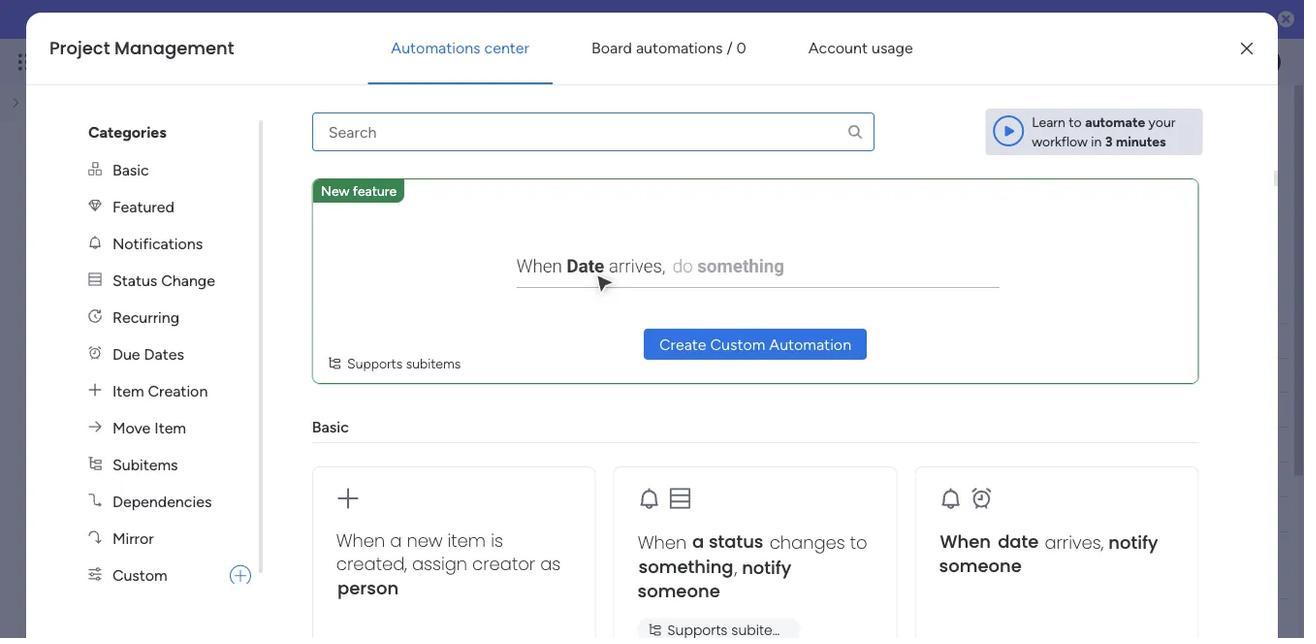Task type: vqa. For each thing, say whether or not it's contained in the screenshot.
'your' inside your workflow in
yes



Task type: locate. For each thing, give the bounding box(es) containing it.
subitems
[[112, 456, 178, 474]]

when inside when a status changes to something , notify someone
[[638, 531, 687, 556]]

stands.
[[655, 143, 698, 160]]

your
[[1149, 114, 1176, 131], [577, 143, 604, 160]]

new left 'task'
[[83, 229, 112, 246]]

automations center
[[391, 38, 530, 57]]

0 vertical spatial due date
[[596, 333, 652, 349]]

1 vertical spatial basic
[[312, 418, 349, 436]]

supports subitems
[[347, 355, 461, 372]]

management up project management field
[[114, 36, 234, 61]]

status up to do
[[112, 271, 157, 290]]

Completed field
[[111, 567, 220, 592]]

/ left 0 on the top right of the page
[[727, 38, 733, 57]]

0 vertical spatial item
[[112, 382, 144, 400]]

project management up categories
[[49, 36, 234, 61]]

1 vertical spatial status field
[[732, 606, 781, 627]]

manage
[[79, 143, 127, 160]]

track
[[486, 143, 516, 160]]

1 vertical spatial your
[[577, 143, 604, 160]]

when inside the when a new item is created, assign creator as person
[[336, 529, 385, 554]]

1 due date field from the top
[[591, 330, 657, 352]]

account
[[809, 38, 868, 57]]

0 horizontal spatial new
[[83, 229, 112, 246]]

when
[[336, 529, 385, 554], [941, 530, 991, 555], [638, 531, 687, 556]]

management up project.
[[163, 104, 321, 136]]

status
[[112, 271, 157, 290], [736, 333, 776, 349], [736, 608, 776, 625]]

1 due date from the top
[[596, 333, 652, 349]]

1 horizontal spatial custom
[[711, 335, 766, 354]]

to
[[1069, 114, 1082, 131], [850, 531, 868, 556]]

0 horizontal spatial someone
[[638, 579, 721, 604]]

where
[[536, 143, 574, 160]]

0 horizontal spatial your
[[577, 143, 604, 160]]

of
[[186, 143, 199, 160], [520, 143, 533, 160]]

account usage button
[[786, 24, 937, 71]]

status field up working on it
[[732, 330, 781, 352]]

new for new task
[[83, 229, 112, 246]]

item up the move on the bottom left of page
[[112, 382, 144, 400]]

0 horizontal spatial v2 subitems open image
[[329, 355, 340, 373]]

0 vertical spatial management
[[114, 36, 234, 61]]

0 vertical spatial custom
[[711, 335, 766, 354]]

basic
[[112, 161, 149, 179], [312, 418, 349, 436]]

1 vertical spatial see
[[666, 142, 690, 159]]

1 vertical spatial new
[[83, 229, 112, 246]]

join us at elevate ✨ our online conference hits screens dec 14th
[[366, 11, 793, 28]]

0 vertical spatial due date field
[[591, 330, 657, 352]]

project right 'select product' icon
[[49, 36, 110, 61]]

3
[[1106, 134, 1113, 150]]

1 horizontal spatial see
[[666, 142, 690, 159]]

icon image
[[87, 161, 103, 177], [87, 198, 103, 214], [87, 234, 103, 251], [87, 271, 103, 288], [87, 308, 103, 325], [87, 345, 103, 361], [87, 382, 103, 398], [87, 419, 103, 435], [87, 456, 103, 472], [335, 486, 361, 512], [637, 486, 663, 512], [668, 486, 694, 512], [938, 486, 964, 512], [969, 486, 995, 512], [87, 492, 103, 509], [87, 529, 103, 546], [87, 566, 103, 583]]

1 horizontal spatial of
[[520, 143, 533, 160]]

v2 subitems open image
[[329, 355, 340, 373], [650, 620, 661, 638]]

automate
[[1086, 114, 1146, 131]]

→
[[901, 11, 915, 28]]

move item
[[112, 419, 186, 437]]

notify inside date arrives, notify someone
[[1109, 531, 1159, 556]]

1 vertical spatial date
[[623, 608, 652, 625]]

0 vertical spatial someone
[[940, 554, 1022, 579]]

0 horizontal spatial a
[[390, 529, 402, 554]]

someone left arrives,
[[940, 554, 1022, 579]]

center
[[485, 38, 530, 57]]

0 vertical spatial your
[[1149, 114, 1176, 131]]

due date for 2nd due date field from the bottom of the page
[[596, 333, 652, 349]]

1 vertical spatial status
[[736, 333, 776, 349]]

icon image for custom
[[87, 566, 103, 583]]

Search for an automation search field
[[312, 113, 875, 151]]

1 horizontal spatial v2 subitems open image
[[650, 620, 661, 638]]

0 vertical spatial basic
[[112, 161, 149, 179]]

Due Date field
[[591, 330, 657, 352], [591, 606, 657, 627]]

board automations / 0
[[592, 38, 747, 57]]

to up workflow
[[1069, 114, 1082, 131]]

in
[[1092, 134, 1102, 150]]

basic down any
[[112, 161, 149, 179]]

status field down when a status changes to something , notify someone on the bottom of the page
[[732, 606, 781, 627]]

1 horizontal spatial your
[[1149, 114, 1176, 131]]

due date
[[596, 333, 652, 349], [596, 608, 652, 625]]

see left plans
[[339, 54, 362, 70]]

icon image for notifications
[[87, 234, 103, 251]]

1 vertical spatial to
[[850, 531, 868, 556]]

1
[[1213, 112, 1218, 129]]

custom down mirror
[[112, 566, 168, 585]]

1 horizontal spatial new
[[321, 183, 349, 200]]

when up person
[[336, 529, 385, 554]]

conference
[[576, 11, 650, 28]]

10
[[632, 437, 645, 453]]

0 horizontal spatial custom
[[112, 566, 168, 585]]

1 vertical spatial management
[[163, 104, 321, 136]]

2 date from the top
[[623, 608, 652, 625]]

0 horizontal spatial /
[[727, 38, 733, 57]]

1 vertical spatial due date field
[[591, 606, 657, 627]]

status up working on it
[[736, 333, 776, 349]]

when left status
[[638, 531, 687, 556]]

project
[[49, 36, 110, 61], [77, 104, 157, 136]]

item
[[448, 529, 486, 554]]

0 horizontal spatial to
[[850, 531, 868, 556]]

creator
[[472, 552, 536, 577]]

working
[[716, 368, 766, 385]]

v2 subitems open image down the something
[[650, 620, 661, 638]]

see more link
[[664, 141, 726, 160]]

to right the "changes"
[[850, 531, 868, 556]]

1 horizontal spatial someone
[[940, 554, 1022, 579]]

show board description image
[[335, 111, 358, 130]]

of right track
[[520, 143, 533, 160]]

To Do field
[[111, 291, 170, 316]]

see for see more
[[666, 142, 690, 159]]

your right where
[[577, 143, 604, 160]]

1 vertical spatial due date
[[596, 608, 652, 625]]

icon image for featured
[[87, 198, 103, 214]]

new left the feature
[[321, 183, 349, 200]]

new task button
[[76, 222, 149, 253]]

main
[[106, 178, 135, 194]]

date up 2
[[623, 333, 652, 349]]

notify
[[1109, 531, 1159, 556], [742, 556, 792, 581]]

learn to automate
[[1032, 114, 1146, 131]]

see inside button
[[339, 54, 362, 70]]

person
[[315, 229, 357, 246]]

0 horizontal spatial see
[[339, 54, 362, 70]]

notify right ,
[[742, 556, 792, 581]]

online
[[533, 11, 572, 28]]

set
[[347, 143, 366, 160]]

Status field
[[732, 330, 781, 352], [732, 606, 781, 627]]

see plans button
[[313, 48, 407, 77]]

new task
[[83, 229, 142, 246]]

on
[[769, 368, 785, 385]]

0 vertical spatial status field
[[732, 330, 781, 352]]

icon image for due dates
[[87, 345, 103, 361]]

see
[[339, 54, 362, 70], [666, 142, 690, 159]]

due date down the something
[[596, 608, 652, 625]]

icon image for move item
[[87, 419, 103, 435]]

a for status
[[693, 530, 705, 555]]

of right type
[[186, 143, 199, 160]]

board
[[592, 38, 632, 57]]

automations
[[636, 38, 723, 57]]

your inside your workflow in
[[1149, 114, 1176, 131]]

screens
[[681, 11, 731, 28]]

2 due date from the top
[[596, 608, 652, 625]]

monday
[[86, 51, 153, 73]]

when a new item is created, assign creator as person
[[336, 529, 561, 601]]

item
[[112, 382, 144, 400], [155, 419, 186, 437]]

minutes
[[1116, 134, 1167, 150]]

2 horizontal spatial when
[[941, 530, 991, 555]]

new inside button
[[83, 229, 112, 246]]

0 vertical spatial notify
[[1109, 531, 1159, 556]]

1 horizontal spatial notify
[[1109, 531, 1159, 556]]

register now → link
[[812, 11, 915, 28]]

basic down supports
[[312, 418, 349, 436]]

1 date from the top
[[623, 333, 652, 349]]

a inside the when a new item is created, assign creator as person
[[390, 529, 402, 554]]

created,
[[336, 552, 407, 577]]

a inside when a status changes to something , notify someone
[[693, 530, 705, 555]]

1 horizontal spatial /
[[1204, 112, 1209, 129]]

join
[[366, 11, 395, 28]]

more
[[693, 142, 724, 159]]

invite
[[1167, 112, 1201, 129]]

v2 subitems open image left supports
[[329, 355, 340, 373]]

register now →
[[812, 11, 915, 28]]

our
[[505, 11, 529, 28]]

timelines
[[369, 143, 424, 160]]

do
[[141, 291, 165, 316]]

someone left ,
[[638, 579, 721, 604]]

creation
[[148, 382, 208, 400]]

automation
[[770, 335, 852, 354]]

0 vertical spatial see
[[339, 54, 362, 70]]

work
[[157, 51, 192, 73]]

0 horizontal spatial notify
[[742, 556, 792, 581]]

1 horizontal spatial a
[[693, 530, 705, 555]]

custom up working
[[711, 335, 766, 354]]

0 vertical spatial /
[[727, 38, 733, 57]]

0 vertical spatial project
[[49, 36, 110, 61]]

subitems
[[406, 355, 461, 372]]

2 of from the left
[[520, 143, 533, 160]]

a up the something
[[693, 530, 705, 555]]

item down creation
[[155, 419, 186, 437]]

someone
[[940, 554, 1022, 579], [638, 579, 721, 604]]

someone inside when a status changes to something , notify someone
[[638, 579, 721, 604]]

1 vertical spatial item
[[155, 419, 186, 437]]

a left new
[[390, 529, 402, 554]]

status down when a status changes to something , notify someone on the bottom of the page
[[736, 608, 776, 625]]

create
[[660, 335, 707, 354]]

date down the something
[[623, 608, 652, 625]]

icon image for basic
[[87, 161, 103, 177]]

0 horizontal spatial when
[[336, 529, 385, 554]]

as
[[540, 552, 561, 577]]

your up minutes
[[1149, 114, 1176, 131]]

1 vertical spatial notify
[[742, 556, 792, 581]]

add to favorites image
[[368, 110, 387, 129]]

1 horizontal spatial item
[[155, 419, 186, 437]]

icon image for recurring
[[87, 308, 103, 325]]

/ left 1
[[1204, 112, 1209, 129]]

date arrives, notify someone
[[940, 530, 1159, 579]]

see left more
[[666, 142, 690, 159]]

1 horizontal spatial to
[[1069, 114, 1082, 131]]

icon image for item creation
[[87, 382, 103, 398]]

due date field down the something
[[591, 606, 657, 627]]

1 vertical spatial someone
[[638, 579, 721, 604]]

dec
[[735, 11, 761, 28]]

main table button
[[76, 171, 185, 202]]

dependencies
[[112, 492, 212, 511]]

project up manage
[[77, 104, 157, 136]]

0 horizontal spatial of
[[186, 143, 199, 160]]

create custom automation button
[[644, 329, 867, 360]]

oct 10
[[607, 437, 645, 453]]

None search field
[[312, 113, 875, 151]]

custom inside button
[[711, 335, 766, 354]]

project management
[[49, 36, 234, 61], [77, 104, 321, 136]]

0 vertical spatial to
[[1069, 114, 1082, 131]]

0 vertical spatial new
[[321, 183, 349, 200]]

0 vertical spatial v2 subitems open image
[[329, 355, 340, 373]]

due
[[596, 333, 620, 349], [112, 345, 140, 363], [596, 608, 620, 625]]

project management up project.
[[77, 104, 321, 136]]

new for new feature
[[321, 183, 349, 200]]

kickoff meeting
[[148, 403, 245, 419]]

due date up nov 2
[[596, 333, 652, 349]]

1 horizontal spatial when
[[638, 531, 687, 556]]

1 vertical spatial /
[[1204, 112, 1209, 129]]

completed
[[115, 567, 215, 591]]

something
[[639, 555, 734, 580]]

due for 2nd due date field from the bottom of the page
[[596, 333, 620, 349]]

notify right arrives,
[[1109, 531, 1159, 556]]

column information image
[[665, 333, 681, 349], [794, 333, 810, 349], [665, 609, 681, 624], [794, 609, 810, 624]]

learn
[[1032, 114, 1066, 131]]

due date field up nov 2
[[591, 330, 657, 352]]

when left date
[[941, 530, 991, 555]]

project.
[[202, 143, 249, 160]]

0 vertical spatial date
[[623, 333, 652, 349]]

to inside when a status changes to something , notify someone
[[850, 531, 868, 556]]

notifications
[[112, 234, 203, 253]]

date
[[623, 333, 652, 349], [623, 608, 652, 625]]



Task type: describe. For each thing, give the bounding box(es) containing it.
move
[[112, 419, 151, 437]]

0 vertical spatial status
[[112, 271, 157, 290]]

0 horizontal spatial basic
[[112, 161, 149, 179]]

dapulse plus image
[[230, 563, 251, 589]]

new
[[407, 529, 443, 554]]

at
[[417, 11, 430, 28]]

search image
[[847, 123, 864, 141]]

date for 2nd due date field
[[623, 608, 652, 625]]

supports
[[347, 355, 402, 372]]

1 horizontal spatial basic
[[312, 418, 349, 436]]

it
[[788, 368, 796, 385]]

project
[[607, 143, 651, 160]]

meeting
[[195, 403, 245, 419]]

dapulse integrations image
[[917, 179, 931, 194]]

owners,
[[296, 143, 344, 160]]

management
[[196, 51, 301, 73]]

research
[[148, 368, 205, 384]]

notify inside when a status changes to something , notify someone
[[742, 556, 792, 581]]

change
[[161, 271, 215, 290]]

your workflow in
[[1032, 114, 1176, 150]]

0
[[737, 38, 747, 57]]

workflow
[[1032, 134, 1088, 150]]

when for when a status changes to something , notify someone
[[638, 531, 687, 556]]

arrives,
[[1045, 531, 1104, 556]]

date for 2nd due date field from the bottom of the page
[[623, 333, 652, 349]]

now
[[869, 11, 897, 28]]

main table
[[106, 178, 170, 194]]

1 of from the left
[[186, 143, 199, 160]]

type
[[155, 143, 183, 160]]

2 status field from the top
[[732, 606, 781, 627]]

see for see plans
[[339, 54, 362, 70]]

stuck
[[739, 437, 774, 453]]

mirror
[[112, 529, 154, 548]]

nov 2
[[609, 368, 643, 384]]

any
[[130, 143, 152, 160]]

automations center button
[[368, 24, 553, 71]]

Project Management field
[[72, 104, 326, 136]]

assign
[[412, 552, 468, 577]]

icon image for status change
[[87, 271, 103, 288]]

v2 search image
[[201, 227, 215, 249]]

assign
[[253, 143, 293, 160]]

item creation
[[112, 382, 208, 400]]

automate
[[1141, 178, 1202, 194]]

kickoff
[[148, 403, 192, 419]]

select product image
[[17, 52, 37, 72]]

board automations / 0 button
[[568, 24, 770, 71]]

date
[[998, 530, 1039, 555]]

1 vertical spatial project
[[77, 104, 157, 136]]

angle down image
[[159, 230, 168, 245]]

usage
[[872, 38, 913, 57]]

1 vertical spatial project management
[[77, 104, 321, 136]]

person
[[337, 576, 398, 601]]

icon image for mirror
[[87, 529, 103, 546]]

bob builder image
[[1250, 47, 1281, 78]]

0 vertical spatial project management
[[49, 36, 234, 61]]

nov
[[609, 368, 633, 384]]

recurring
[[112, 308, 180, 327]]

,
[[735, 556, 737, 581]]

status change
[[112, 271, 215, 290]]

14th
[[764, 11, 793, 28]]

new feature
[[321, 183, 397, 200]]

2 vertical spatial status
[[736, 608, 776, 625]]

task
[[115, 229, 142, 246]]

v2 overdue deadline image
[[563, 436, 578, 454]]

2
[[636, 368, 643, 384]]

hits
[[654, 11, 678, 28]]

featured
[[112, 198, 174, 216]]

see plans
[[339, 54, 398, 70]]

dates
[[144, 345, 184, 363]]

due dates
[[112, 345, 184, 363]]

icon image for subitems
[[87, 456, 103, 472]]

account usage
[[809, 38, 913, 57]]

Search field
[[215, 224, 273, 251]]

1 status field from the top
[[732, 330, 781, 352]]

integrate
[[939, 178, 995, 194]]

due for 2nd due date field
[[596, 608, 620, 625]]

see more
[[666, 142, 724, 159]]

activity button
[[1031, 105, 1123, 136]]

keep
[[453, 143, 483, 160]]

working on it
[[716, 368, 796, 385]]

plans
[[366, 54, 398, 70]]

2 due date field from the top
[[591, 606, 657, 627]]

someone inside date arrives, notify someone
[[940, 554, 1022, 579]]

is
[[491, 529, 503, 554]]

when for when a new item is created, assign creator as person
[[336, 529, 385, 554]]

a for new
[[390, 529, 402, 554]]

invite / 1
[[1167, 112, 1218, 129]]

register
[[812, 11, 866, 28]]

when a status changes to something , notify someone
[[638, 530, 868, 604]]

due date for 2nd due date field
[[596, 608, 652, 625]]

icon image for dependencies
[[87, 492, 103, 509]]

categories
[[88, 123, 167, 141]]

1 vertical spatial v2 subitems open image
[[650, 620, 661, 638]]

1 vertical spatial custom
[[112, 566, 168, 585]]

automations
[[391, 38, 481, 57]]

autopilot image
[[1117, 173, 1133, 198]]

changes
[[770, 531, 846, 556]]

table
[[138, 178, 170, 194]]

0 horizontal spatial item
[[112, 382, 144, 400]]

when for when
[[941, 530, 991, 555]]



